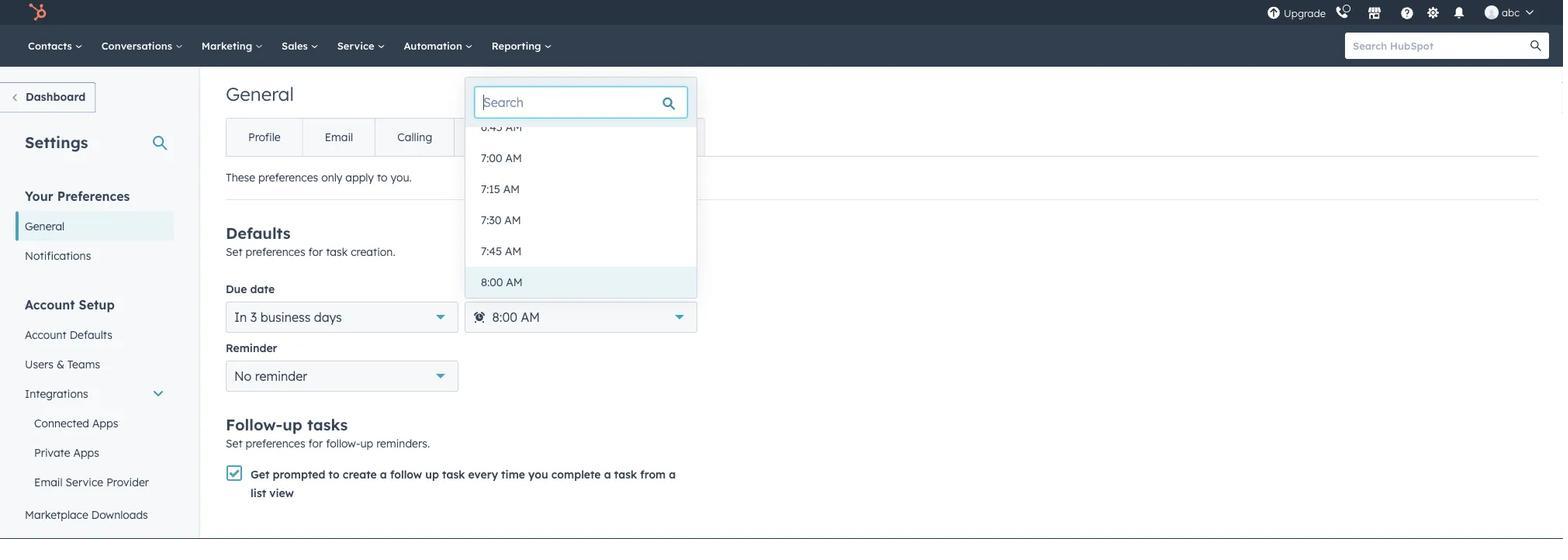 Task type: locate. For each thing, give the bounding box(es) containing it.
am right '7:15'
[[503, 182, 520, 196]]

hubspot image
[[28, 3, 47, 22]]

preferences inside follow-up tasks set preferences for follow-up reminders.
[[246, 437, 305, 450]]

to left create
[[329, 468, 340, 481]]

abc
[[1502, 6, 1520, 19]]

follow-up tasks set preferences for follow-up reminders.
[[226, 415, 430, 450]]

a right 'complete'
[[604, 468, 611, 481]]

0 vertical spatial up
[[283, 415, 302, 434]]

tasks
[[567, 130, 596, 144]]

account for account setup
[[25, 297, 75, 312]]

contacts
[[28, 39, 75, 52]]

due
[[226, 282, 247, 296], [465, 282, 486, 296]]

apps up email service provider
[[73, 446, 99, 459]]

service
[[337, 39, 377, 52], [66, 475, 103, 489]]

integrations button
[[16, 379, 174, 408]]

marketplaces button
[[1358, 0, 1391, 25]]

business
[[260, 310, 311, 325]]

conversations link
[[92, 25, 192, 67]]

due left date at the bottom of page
[[226, 282, 247, 296]]

1 horizontal spatial up
[[360, 437, 373, 450]]

0 vertical spatial general
[[226, 82, 294, 105]]

for down tasks
[[308, 437, 323, 450]]

am right 7:00
[[505, 151, 522, 165]]

email inside the email service provider link
[[34, 475, 63, 489]]

8:00 down due time
[[492, 310, 517, 325]]

up inside get prompted to create a follow up task every time you complete a task from a list view
[[425, 468, 439, 481]]

marketplace downloads link
[[16, 500, 174, 529]]

1 vertical spatial email
[[34, 475, 63, 489]]

menu
[[1265, 0, 1544, 25]]

0 vertical spatial service
[[337, 39, 377, 52]]

am inside the 7:00 am button
[[505, 151, 522, 165]]

users
[[25, 357, 53, 371]]

navigation
[[226, 118, 705, 157]]

a
[[380, 468, 387, 481], [604, 468, 611, 481], [669, 468, 676, 481]]

email for email service provider
[[34, 475, 63, 489]]

am inside the "7:45 am" button
[[505, 244, 522, 258]]

a right from
[[669, 468, 676, 481]]

follow-
[[326, 437, 360, 450]]

set down follow- on the left
[[226, 437, 242, 450]]

am inside 8:00 am popup button
[[521, 310, 540, 325]]

0 vertical spatial time
[[489, 282, 513, 296]]

task left from
[[614, 468, 637, 481]]

1 account from the top
[[25, 297, 75, 312]]

am right 7:45
[[505, 244, 522, 258]]

0 vertical spatial email
[[325, 130, 353, 144]]

0 vertical spatial set
[[226, 245, 242, 259]]

2 a from the left
[[604, 468, 611, 481]]

task left every
[[442, 468, 465, 481]]

1 vertical spatial 8:00 am
[[492, 310, 540, 325]]

service inside 'link'
[[337, 39, 377, 52]]

0 vertical spatial account
[[25, 297, 75, 312]]

am right 7:30 at the left of page
[[504, 213, 521, 227]]

1 for from the top
[[308, 245, 323, 259]]

no reminder button
[[226, 361, 458, 392]]

0 horizontal spatial to
[[329, 468, 340, 481]]

1 vertical spatial 8:00
[[492, 310, 517, 325]]

you.
[[391, 171, 412, 184]]

0 horizontal spatial a
[[380, 468, 387, 481]]

1 horizontal spatial email
[[325, 130, 353, 144]]

1 vertical spatial preferences
[[246, 245, 305, 259]]

email service provider
[[34, 475, 149, 489]]

general down your
[[25, 219, 65, 233]]

tasks link
[[544, 119, 618, 156]]

am inside 8:00 am button
[[506, 275, 523, 289]]

automation link
[[394, 25, 482, 67]]

general inside your preferences element
[[25, 219, 65, 233]]

1 vertical spatial apps
[[73, 446, 99, 459]]

account inside 'link'
[[25, 328, 67, 341]]

for inside follow-up tasks set preferences for follow-up reminders.
[[308, 437, 323, 450]]

up left tasks
[[283, 415, 302, 434]]

preferences left the only
[[258, 171, 318, 184]]

abc button
[[1475, 0, 1543, 25]]

am inside the 7:30 am button
[[504, 213, 521, 227]]

grid grid
[[465, 112, 697, 298]]

2 vertical spatial preferences
[[246, 437, 305, 450]]

time
[[489, 282, 513, 296], [501, 468, 525, 481]]

am down 8:00 am button
[[521, 310, 540, 325]]

up
[[283, 415, 302, 434], [360, 437, 373, 450], [425, 468, 439, 481]]

1 vertical spatial defaults
[[70, 328, 112, 341]]

these preferences only apply to you.
[[226, 171, 412, 184]]

preferences
[[258, 171, 318, 184], [246, 245, 305, 259], [246, 437, 305, 450]]

0 horizontal spatial task
[[326, 245, 348, 259]]

downloads
[[91, 508, 148, 521]]

1 vertical spatial time
[[501, 468, 525, 481]]

users & teams
[[25, 357, 100, 371]]

email down private
[[34, 475, 63, 489]]

1 horizontal spatial a
[[604, 468, 611, 481]]

private apps link
[[16, 438, 174, 467]]

0 horizontal spatial due
[[226, 282, 247, 296]]

profile link
[[227, 119, 302, 156]]

up right follow
[[425, 468, 439, 481]]

defaults up users & teams link
[[70, 328, 112, 341]]

1 horizontal spatial general
[[226, 82, 294, 105]]

for inside defaults set preferences for task creation.
[[308, 245, 323, 259]]

1 vertical spatial service
[[66, 475, 103, 489]]

0 vertical spatial 8:00 am
[[481, 275, 523, 289]]

task left creation.
[[326, 245, 348, 259]]

setup
[[79, 297, 115, 312]]

defaults inside defaults set preferences for task creation.
[[226, 223, 291, 243]]

Search HubSpot search field
[[1345, 33, 1535, 59]]

account up account defaults
[[25, 297, 75, 312]]

connected
[[34, 416, 89, 430]]

integrations
[[25, 387, 88, 400]]

7:30 am
[[481, 213, 521, 227]]

email inside the email link
[[325, 130, 353, 144]]

1 horizontal spatial due
[[465, 282, 486, 296]]

get
[[251, 468, 270, 481]]

reminders.
[[376, 437, 430, 450]]

email link
[[302, 119, 375, 156]]

am down 7:45 am
[[506, 275, 523, 289]]

am inside 7:15 am button
[[503, 182, 520, 196]]

8:00 am down 7:45 am
[[481, 275, 523, 289]]

apps for private apps
[[73, 446, 99, 459]]

time left you
[[501, 468, 525, 481]]

1 set from the top
[[226, 245, 242, 259]]

preferences down follow- on the left
[[246, 437, 305, 450]]

7:15 am button
[[465, 174, 697, 205]]

8:00 down 7:45
[[481, 275, 503, 289]]

hubspot link
[[19, 3, 58, 22]]

1 horizontal spatial defaults
[[226, 223, 291, 243]]

account up 'users'
[[25, 328, 67, 341]]

am
[[506, 120, 522, 134], [505, 151, 522, 165], [503, 182, 520, 196], [504, 213, 521, 227], [505, 244, 522, 258], [506, 275, 523, 289], [521, 310, 540, 325]]

gary orlando image
[[1485, 5, 1499, 19]]

service down private apps link
[[66, 475, 103, 489]]

2 vertical spatial up
[[425, 468, 439, 481]]

2 horizontal spatial up
[[425, 468, 439, 481]]

time down 7:45 am
[[489, 282, 513, 296]]

1 vertical spatial for
[[308, 437, 323, 450]]

account defaults link
[[16, 320, 174, 349]]

users & teams link
[[16, 349, 174, 379]]

0 vertical spatial to
[[377, 171, 387, 184]]

0 horizontal spatial service
[[66, 475, 103, 489]]

email up the only
[[325, 130, 353, 144]]

to left you.
[[377, 171, 387, 184]]

only
[[321, 171, 342, 184]]

marketplace downloads
[[25, 508, 148, 521]]

apps down integrations button
[[92, 416, 118, 430]]

0 horizontal spatial email
[[34, 475, 63, 489]]

time inside get prompted to create a follow up task every time you complete a task from a list view
[[501, 468, 525, 481]]

0 vertical spatial 8:00
[[481, 275, 503, 289]]

complete
[[551, 468, 601, 481]]

to inside get prompted to create a follow up task every time you complete a task from a list view
[[329, 468, 340, 481]]

general up profile at the top
[[226, 82, 294, 105]]

apps for connected apps
[[92, 416, 118, 430]]

settings
[[25, 132, 88, 152]]

settings image
[[1426, 7, 1440, 21]]

for left creation.
[[308, 245, 323, 259]]

due for due date
[[226, 282, 247, 296]]

8:00 am down due time
[[492, 310, 540, 325]]

2 due from the left
[[465, 282, 486, 296]]

in 3 business days button
[[226, 302, 458, 333]]

private
[[34, 446, 70, 459]]

email
[[325, 130, 353, 144], [34, 475, 63, 489]]

service inside account setup element
[[66, 475, 103, 489]]

preferences up date at the bottom of page
[[246, 245, 305, 259]]

0 vertical spatial apps
[[92, 416, 118, 430]]

7:00 am
[[481, 151, 522, 165]]

search button
[[1523, 33, 1549, 59]]

0 horizontal spatial defaults
[[70, 328, 112, 341]]

am right the 6:45
[[506, 120, 522, 134]]

preferences inside defaults set preferences for task creation.
[[246, 245, 305, 259]]

due time
[[465, 282, 513, 296]]

1 due from the left
[[226, 282, 247, 296]]

up up create
[[360, 437, 373, 450]]

date
[[250, 282, 275, 296]]

8:00 am
[[481, 275, 523, 289], [492, 310, 540, 325]]

am for the 7:00 am button
[[505, 151, 522, 165]]

general
[[226, 82, 294, 105], [25, 219, 65, 233]]

7:15 am
[[481, 182, 520, 196]]

email for email
[[325, 130, 353, 144]]

7:45 am button
[[465, 236, 697, 267]]

apps
[[92, 416, 118, 430], [73, 446, 99, 459]]

1 vertical spatial to
[[329, 468, 340, 481]]

1 vertical spatial set
[[226, 437, 242, 450]]

account setup
[[25, 297, 115, 312]]

set
[[226, 245, 242, 259], [226, 437, 242, 450]]

task
[[326, 245, 348, 259], [442, 468, 465, 481], [614, 468, 637, 481]]

1 vertical spatial general
[[25, 219, 65, 233]]

follow-
[[226, 415, 283, 434]]

am inside 6:45 am button
[[506, 120, 522, 134]]

2 horizontal spatial a
[[669, 468, 676, 481]]

task inside defaults set preferences for task creation.
[[326, 245, 348, 259]]

0 vertical spatial defaults
[[226, 223, 291, 243]]

1 horizontal spatial task
[[442, 468, 465, 481]]

am for the "7:45 am" button
[[505, 244, 522, 258]]

2 for from the top
[[308, 437, 323, 450]]

0 horizontal spatial general
[[25, 219, 65, 233]]

set up due date
[[226, 245, 242, 259]]

due down 7:45
[[465, 282, 486, 296]]

2 set from the top
[[226, 437, 242, 450]]

1 a from the left
[[380, 468, 387, 481]]

6:45
[[481, 120, 503, 134]]

0 vertical spatial for
[[308, 245, 323, 259]]

reporting link
[[482, 25, 561, 67]]

2 account from the top
[[25, 328, 67, 341]]

private apps
[[34, 446, 99, 459]]

defaults up date at the bottom of page
[[226, 223, 291, 243]]

service right 'sales' link
[[337, 39, 377, 52]]

1 horizontal spatial service
[[337, 39, 377, 52]]

reporting
[[492, 39, 544, 52]]

a left follow
[[380, 468, 387, 481]]

settings link
[[1423, 4, 1443, 21]]

service link
[[328, 25, 394, 67]]

1 vertical spatial account
[[25, 328, 67, 341]]



Task type: describe. For each thing, give the bounding box(es) containing it.
2 horizontal spatial task
[[614, 468, 637, 481]]

your preferences element
[[16, 187, 174, 270]]

no
[[234, 368, 252, 384]]

marketplace
[[25, 508, 88, 521]]

defaults inside the account defaults 'link'
[[70, 328, 112, 341]]

your preferences
[[25, 188, 130, 204]]

3 a from the left
[[669, 468, 676, 481]]

dashboard link
[[0, 82, 96, 113]]

every
[[468, 468, 498, 481]]

conversations
[[101, 39, 175, 52]]

0 vertical spatial preferences
[[258, 171, 318, 184]]

calendar link
[[454, 119, 544, 156]]

8:00 inside popup button
[[492, 310, 517, 325]]

calling
[[397, 130, 432, 144]]

calling icon button
[[1329, 2, 1355, 23]]

tasks
[[307, 415, 348, 434]]

7:00 am button
[[465, 143, 697, 174]]

help image
[[1400, 7, 1414, 21]]

automation
[[404, 39, 465, 52]]

general link
[[16, 211, 174, 241]]

marketing link
[[192, 25, 272, 67]]

follow
[[390, 468, 422, 481]]

7:30 am button
[[465, 205, 697, 236]]

0 horizontal spatial up
[[283, 415, 302, 434]]

am for 8:00 am button
[[506, 275, 523, 289]]

notifications button
[[1446, 0, 1472, 25]]

6:45 am button
[[465, 112, 697, 143]]

8:00 am button
[[465, 267, 697, 298]]

in
[[234, 310, 247, 325]]

security
[[640, 130, 682, 144]]

set inside defaults set preferences for task creation.
[[226, 245, 242, 259]]

prompted
[[273, 468, 325, 481]]

1 vertical spatial up
[[360, 437, 373, 450]]

reminder
[[255, 368, 307, 384]]

you
[[528, 468, 548, 481]]

days
[[314, 310, 342, 325]]

navigation containing profile
[[226, 118, 705, 157]]

view
[[269, 486, 294, 500]]

am for 6:45 am button
[[506, 120, 522, 134]]

sales link
[[272, 25, 328, 67]]

provider
[[106, 475, 149, 489]]

1 horizontal spatial to
[[377, 171, 387, 184]]

8:00 am button
[[465, 302, 697, 333]]

notifications image
[[1452, 7, 1466, 21]]

profile
[[248, 130, 281, 144]]

upgrade image
[[1267, 7, 1281, 21]]

get prompted to create a follow up task every time you complete a task from a list view
[[251, 468, 676, 500]]

7:15
[[481, 182, 500, 196]]

calling icon image
[[1335, 6, 1349, 20]]

email service provider link
[[16, 467, 174, 497]]

creation.
[[351, 245, 395, 259]]

in 3 business days
[[234, 310, 342, 325]]

3
[[250, 310, 257, 325]]

Search search field
[[475, 87, 687, 118]]

these
[[226, 171, 255, 184]]

set inside follow-up tasks set preferences for follow-up reminders.
[[226, 437, 242, 450]]

7:00
[[481, 151, 502, 165]]

upgrade
[[1284, 7, 1326, 20]]

no reminder
[[234, 368, 307, 384]]

notifications
[[25, 249, 91, 262]]

account defaults
[[25, 328, 112, 341]]

account for account defaults
[[25, 328, 67, 341]]

am for 7:15 am button
[[503, 182, 520, 196]]

marketing
[[202, 39, 255, 52]]

search image
[[1530, 40, 1541, 51]]

connected apps
[[34, 416, 118, 430]]

8:00 am inside button
[[481, 275, 523, 289]]

preferences
[[57, 188, 130, 204]]

menu containing abc
[[1265, 0, 1544, 25]]

6:45 am
[[481, 120, 522, 134]]

reminder
[[226, 341, 277, 355]]

help button
[[1394, 0, 1420, 25]]

create
[[343, 468, 377, 481]]

contacts link
[[19, 25, 92, 67]]

8:00 inside button
[[481, 275, 503, 289]]

defaults set preferences for task creation.
[[226, 223, 395, 259]]

teams
[[67, 357, 100, 371]]

calling link
[[375, 119, 454, 156]]

due date
[[226, 282, 275, 296]]

security link
[[618, 119, 704, 156]]

list
[[251, 486, 266, 500]]

8:00 am inside popup button
[[492, 310, 540, 325]]

7:45
[[481, 244, 502, 258]]

marketplaces image
[[1368, 7, 1382, 21]]

am for the 7:30 am button
[[504, 213, 521, 227]]

from
[[640, 468, 666, 481]]

7:30
[[481, 213, 501, 227]]

apply
[[345, 171, 374, 184]]

calendar
[[476, 130, 523, 144]]

account setup element
[[16, 296, 174, 539]]

due for due time
[[465, 282, 486, 296]]



Task type: vqa. For each thing, say whether or not it's contained in the screenshot.
8:00 AM button
yes



